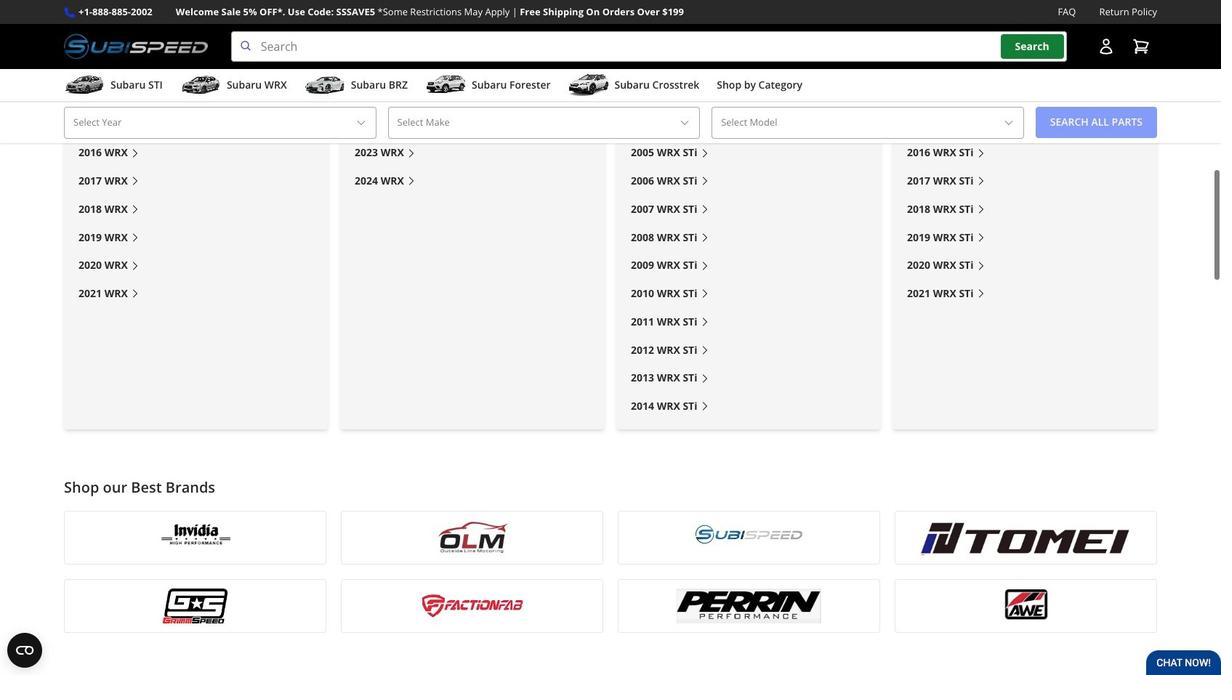 Task type: vqa. For each thing, say whether or not it's contained in the screenshot.
Open Widget image
yes



Task type: describe. For each thing, give the bounding box(es) containing it.
select model image
[[1003, 117, 1015, 129]]

factionfab logo image
[[350, 589, 594, 624]]

subispeed logo image
[[64, 31, 208, 62]]

Select Model button
[[712, 107, 1024, 139]]

a subaru brz thumbnail image image
[[304, 74, 345, 96]]

select make image
[[679, 117, 691, 129]]

a subaru forester thumbnail image image
[[425, 74, 466, 96]]

subispeed logo image
[[627, 521, 871, 556]]

select year image
[[355, 117, 367, 129]]

a subaru crosstrek thumbnail image image
[[568, 74, 609, 96]]

a subaru wrx thumbnail image image
[[180, 74, 221, 96]]

button image
[[1098, 38, 1115, 55]]

2015-2021 wrx sti aftermarket parts image
[[893, 0, 1157, 76]]



Task type: locate. For each thing, give the bounding box(es) containing it.
wrx sti mods image
[[617, 0, 881, 76]]

2015-21 wrx mods image
[[64, 0, 329, 76]]

grimmspeed logo image
[[73, 589, 317, 624]]

Select Year button
[[64, 107, 376, 139]]

awe tuning logo image
[[904, 589, 1148, 624]]

open widget image
[[7, 633, 42, 668]]

olm logo image
[[350, 521, 594, 556]]

tomei logo image
[[904, 521, 1148, 556]]

search input field
[[231, 31, 1067, 62]]

perrin logo image
[[627, 589, 871, 624]]

invidia logo image
[[73, 521, 317, 556]]

Select Make button
[[388, 107, 700, 139]]

a subaru sti thumbnail image image
[[64, 74, 105, 96]]

2022-2024 wrx mods image
[[340, 0, 605, 76]]



